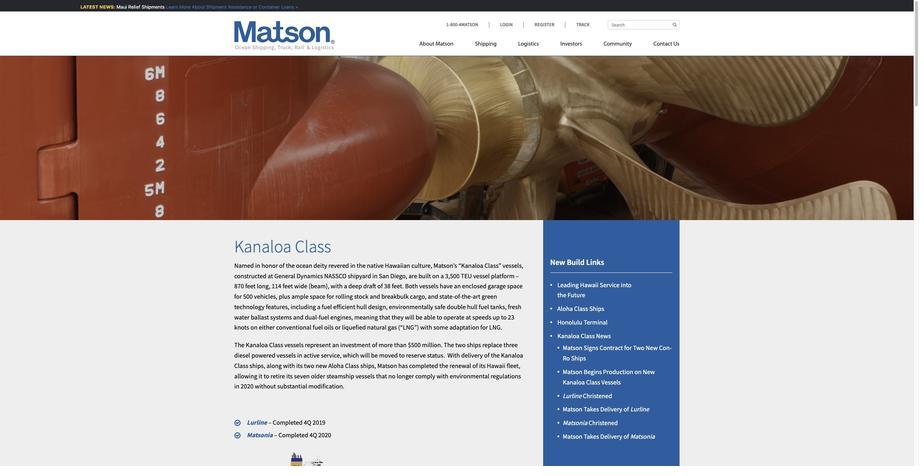 Task type: locate. For each thing, give the bounding box(es) containing it.
fuel left oils
[[313, 323, 323, 332]]

christened down matson takes delivery of lurline
[[589, 419, 618, 427]]

have
[[440, 282, 453, 290]]

state-
[[440, 292, 455, 301]]

in left honor
[[255, 261, 260, 270]]

to
[[437, 313, 442, 321], [501, 313, 507, 321], [399, 351, 405, 359], [264, 372, 269, 380]]

fleet,
[[507, 362, 520, 370]]

1 vertical spatial new
[[646, 344, 658, 352]]

vessel
[[473, 272, 490, 280]]

0 horizontal spatial a
[[317, 303, 321, 311]]

1 the from the left
[[234, 341, 245, 349]]

its up substantial at the left of the page
[[286, 372, 293, 380]]

delivery up matsonia christened
[[600, 405, 623, 413]]

feet down constructed
[[245, 282, 256, 290]]

active
[[304, 351, 320, 359]]

0 vertical spatial will
[[405, 313, 414, 321]]

0 horizontal spatial 2020
[[241, 382, 254, 391]]

matson down lurline christened
[[563, 405, 583, 413]]

meaning
[[354, 313, 378, 321]]

space
[[507, 282, 523, 290], [310, 292, 325, 301]]

4q left '2019'
[[304, 418, 311, 427]]

0 vertical spatial christened
[[583, 392, 612, 400]]

ships, down investment
[[360, 362, 376, 370]]

"kanaloa
[[459, 261, 483, 270]]

on right production
[[635, 368, 642, 376]]

delivery
[[461, 351, 483, 359]]

of up 'general'
[[279, 261, 285, 270]]

the up the diesel on the bottom of the page
[[234, 341, 245, 349]]

0 vertical spatial be
[[416, 313, 423, 321]]

new
[[550, 257, 565, 267], [646, 344, 658, 352], [643, 368, 655, 376]]

0 horizontal spatial two
[[304, 362, 314, 370]]

delivery down matsonia christened
[[600, 432, 623, 441]]

its
[[296, 362, 303, 370], [479, 362, 486, 370], [286, 372, 293, 380]]

1 horizontal spatial an
[[454, 282, 461, 290]]

class down begins
[[586, 378, 600, 386]]

signs
[[584, 344, 598, 352]]

0 horizontal spatial the
[[234, 341, 245, 349]]

1 vertical spatial an
[[332, 341, 339, 349]]

0 vertical spatial delivery
[[600, 405, 623, 413]]

two down the active
[[304, 362, 314, 370]]

lurline link
[[247, 418, 268, 427]]

dual-
[[305, 313, 319, 321]]

design,
[[368, 303, 388, 311]]

1 vertical spatial lurline
[[630, 405, 649, 413]]

0 vertical spatial 2020
[[241, 382, 254, 391]]

kanaloa inside matson begins production on new kanaloa class vessels
[[563, 378, 585, 386]]

oils
[[324, 323, 334, 332]]

and up design,
[[370, 292, 380, 301]]

class up honolulu terminal link
[[574, 305, 588, 313]]

2020 down the allowing
[[241, 382, 254, 391]]

kanaloa down the honolulu
[[558, 332, 580, 340]]

deity
[[314, 261, 327, 270]]

1 vertical spatial ships
[[571, 354, 586, 362]]

about inside about matson link
[[419, 41, 434, 47]]

vessels,
[[503, 261, 523, 270]]

1 horizontal spatial a
[[344, 282, 347, 290]]

with down nassco in the left bottom of the page
[[331, 282, 343, 290]]

0 vertical spatial lurline
[[563, 392, 582, 400]]

cargo,
[[410, 292, 427, 301]]

2019
[[313, 418, 326, 427]]

on down ballast
[[251, 323, 258, 332]]

new right two
[[646, 344, 658, 352]]

1 horizontal spatial hull
[[467, 303, 478, 311]]

2 horizontal spatial a
[[441, 272, 444, 280]]

matson down the ro
[[563, 368, 583, 376]]

of up matson takes delivery of matsonia
[[624, 405, 629, 413]]

2 horizontal spatial on
[[635, 368, 642, 376]]

2 the from the left
[[444, 341, 454, 349]]

2 vertical spatial –
[[274, 431, 277, 439]]

2 horizontal spatial its
[[479, 362, 486, 370]]

ships inside the matson signs contract for two new con- ro ships
[[571, 354, 586, 362]]

1 vertical spatial on
[[251, 323, 258, 332]]

the
[[286, 261, 295, 270], [357, 261, 366, 270], [558, 291, 566, 299], [491, 351, 500, 359], [439, 362, 448, 370]]

moved
[[379, 351, 398, 359]]

1 horizontal spatial ships,
[[360, 362, 376, 370]]

systems
[[270, 313, 292, 321]]

top menu navigation
[[419, 38, 680, 52]]

1 takes from the top
[[584, 405, 599, 413]]

2020 down '2019'
[[318, 431, 331, 439]]

0 horizontal spatial ships
[[571, 354, 586, 362]]

that inside named in honor of the ocean deity revered in the native hawaiian culture, matson's "kanaloa class" vessels, constructed at general dynamics nassco shipyard in san diego, are built on a 3,500 teu vessel platform – 870 feet long, 114 feet wide (beam), with a deep draft of 38 feet. both vessels have an enclosed garage space for 500 vehicles, plus ample space for rolling stock and breakbulk cargo, and state-of-the-art green technology features, including a fuel efficient hull design, environmentally safe double hull fuel tanks, fresh water ballast systems and dual-fuel engines, meaning that they will be able to operate at speeds up to 23 knots on either conventional fuel oils or liquefied natural gas ("lng") with some adaptation for lng.
[[379, 313, 390, 321]]

ro
[[563, 354, 570, 362]]

1 horizontal spatial hawaii
[[580, 281, 599, 289]]

its down delivery
[[479, 362, 486, 370]]

4q
[[304, 418, 311, 427], [310, 431, 317, 439]]

matson down 1-
[[436, 41, 454, 47]]

0 vertical spatial space
[[507, 282, 523, 290]]

matsonia link
[[247, 431, 274, 439]]

0 horizontal spatial at
[[268, 272, 273, 280]]

new
[[316, 362, 327, 370]]

0 horizontal spatial or
[[251, 4, 256, 10]]

0 horizontal spatial space
[[310, 292, 325, 301]]

class inside matson begins production on new kanaloa class vessels
[[586, 378, 600, 386]]

0 horizontal spatial hull
[[357, 303, 367, 311]]

in left the san at left bottom
[[372, 272, 378, 280]]

new down two
[[643, 368, 655, 376]]

seven
[[294, 372, 310, 380]]

the down replace
[[491, 351, 500, 359]]

1 horizontal spatial be
[[416, 313, 423, 321]]

– down lurline – completed 4q 2019
[[274, 431, 277, 439]]

at up adaptation
[[466, 313, 471, 321]]

aloha up steamship
[[328, 362, 344, 370]]

of down matson takes delivery of lurline
[[624, 432, 629, 441]]

1 vertical spatial delivery
[[600, 432, 623, 441]]

1 feet from the left
[[245, 282, 256, 290]]

and up conventional
[[293, 313, 304, 321]]

0 horizontal spatial lurline
[[247, 418, 267, 427]]

for left two
[[624, 344, 632, 352]]

1 horizontal spatial on
[[432, 272, 439, 280]]

0 vertical spatial takes
[[584, 405, 599, 413]]

matson signs contract for two new con- ro ships
[[563, 344, 672, 362]]

takes for matson takes delivery of matsonia
[[584, 432, 599, 441]]

0 horizontal spatial be
[[371, 351, 378, 359]]

lurline christened
[[563, 392, 612, 400]]

1 vertical spatial a
[[344, 282, 347, 290]]

production
[[603, 368, 633, 376]]

1 vertical spatial takes
[[584, 432, 599, 441]]

2 takes from the top
[[584, 432, 599, 441]]

2 vertical spatial new
[[643, 368, 655, 376]]

matson inside the matson signs contract for two new con- ro ships
[[563, 344, 583, 352]]

vessels
[[602, 378, 621, 386]]

lurline – completed 4q 2019
[[247, 418, 326, 427]]

be left the able
[[416, 313, 423, 321]]

matson down moved
[[377, 362, 397, 370]]

latest
[[79, 4, 97, 10]]

0 horizontal spatial matsonia
[[247, 431, 273, 439]]

matson up the ro
[[563, 344, 583, 352]]

1 vertical spatial christened
[[589, 419, 618, 427]]

christened up matson takes delivery of lurline
[[583, 392, 612, 400]]

0 horizontal spatial aloha
[[328, 362, 344, 370]]

1 vertical spatial 4q
[[310, 431, 317, 439]]

matson begins production on new kanaloa class vessels link
[[563, 368, 655, 386]]

delivery for lurline
[[600, 405, 623, 413]]

1 vertical spatial that
[[376, 372, 387, 380]]

>
[[294, 4, 297, 10]]

operate
[[444, 313, 465, 321]]

ships up terminal
[[590, 305, 604, 313]]

1 horizontal spatial aloha
[[558, 305, 573, 313]]

its up seven
[[296, 362, 303, 370]]

will down investment
[[360, 351, 370, 359]]

1-800-4matson
[[446, 22, 478, 28]]

and up 'safe'
[[428, 292, 438, 301]]

banner image
[[0, 45, 914, 220]]

("lng")
[[398, 323, 419, 332]]

login link
[[489, 22, 524, 28]]

completed down lurline – completed 4q 2019
[[279, 431, 308, 439]]

1 vertical spatial completed
[[279, 431, 308, 439]]

takes for matson takes delivery of lurline
[[584, 405, 599, 413]]

1 vertical spatial be
[[371, 351, 378, 359]]

blue matson logo with ocean, shipping, truck, rail and logistics written beneath it. image
[[234, 21, 335, 51]]

the up with
[[444, 341, 454, 349]]

1 horizontal spatial space
[[507, 282, 523, 290]]

hull down "art"
[[467, 303, 478, 311]]

be left moved
[[371, 351, 378, 359]]

draft
[[363, 282, 376, 290]]

1 vertical spatial about
[[419, 41, 434, 47]]

new inside matson begins production on new kanaloa class vessels
[[643, 368, 655, 376]]

1 horizontal spatial its
[[296, 362, 303, 370]]

kanaloa up powered
[[246, 341, 268, 349]]

1 horizontal spatial at
[[466, 313, 471, 321]]

represent
[[305, 341, 331, 349]]

be inside the kanaloa class vessels represent an investment of more than $500 million. the two ships replace three diesel powered vessels in active service, which will be moved to reserve status.  with delivery of the kanaloa class ships, along with its two new aloha class ships, matson has completed the renewal of its hawaii fleet, allowing it to retire its seven older steamship vessels that no longer comply with environmental regulations in 2020 without substantial modification.
[[371, 351, 378, 359]]

class up deity
[[295, 236, 331, 257]]

vessels down 'built'
[[419, 282, 439, 290]]

2 vertical spatial lurline
[[247, 418, 267, 427]]

be
[[416, 313, 423, 321], [371, 351, 378, 359]]

class
[[295, 236, 331, 257], [574, 305, 588, 313], [581, 332, 595, 340], [269, 341, 283, 349], [234, 362, 248, 370], [345, 362, 359, 370], [586, 378, 600, 386]]

for
[[234, 292, 242, 301], [327, 292, 334, 301], [481, 323, 488, 332], [624, 344, 632, 352]]

matsonia for matsonia – completed 4q 2020
[[247, 431, 273, 439]]

1 vertical spatial or
[[335, 323, 341, 332]]

space down (beam),
[[310, 292, 325, 301]]

0 horizontal spatial ships,
[[250, 362, 265, 370]]

leading hawaii service into the future
[[558, 281, 632, 299]]

None search field
[[608, 20, 680, 29]]

will inside named in honor of the ocean deity revered in the native hawaiian culture, matson's "kanaloa class" vessels, constructed at general dynamics nassco shipyard in san diego, are built on a 3,500 teu vessel platform – 870 feet long, 114 feet wide (beam), with a deep draft of 38 feet. both vessels have an enclosed garage space for 500 vehicles, plus ample space for rolling stock and breakbulk cargo, and state-of-the-art green technology features, including a fuel efficient hull design, environmentally safe double hull fuel tanks, fresh water ballast systems and dual-fuel engines, meaning that they will be able to operate at speeds up to 23 knots on either conventional fuel oils or liquefied natural gas ("lng") with some adaptation for lng.
[[405, 313, 414, 321]]

the down leading on the bottom of the page
[[558, 291, 566, 299]]

hawaii
[[580, 281, 599, 289], [487, 362, 505, 370]]

an up of-
[[454, 282, 461, 290]]

(beam),
[[309, 282, 329, 290]]

feet down 'general'
[[283, 282, 293, 290]]

million.
[[422, 341, 443, 349]]

feet
[[245, 282, 256, 290], [283, 282, 293, 290]]

2 vertical spatial on
[[635, 368, 642, 376]]

vessels down conventional
[[285, 341, 304, 349]]

1 horizontal spatial lurline
[[563, 392, 582, 400]]

safe
[[435, 303, 446, 311]]

conventional
[[276, 323, 311, 332]]

1 horizontal spatial ships
[[590, 305, 604, 313]]

on
[[432, 272, 439, 280], [251, 323, 258, 332], [635, 368, 642, 376]]

2 delivery from the top
[[600, 432, 623, 441]]

powered
[[252, 351, 275, 359]]

1 horizontal spatial about
[[419, 41, 434, 47]]

1 horizontal spatial and
[[370, 292, 380, 301]]

takes down matsonia christened
[[584, 432, 599, 441]]

0 horizontal spatial feet
[[245, 282, 256, 290]]

1 horizontal spatial two
[[455, 341, 466, 349]]

0 vertical spatial hawaii
[[580, 281, 599, 289]]

matson for matson begins production on new kanaloa class vessels
[[563, 368, 583, 376]]

– up matsonia link
[[268, 418, 271, 427]]

it
[[259, 372, 262, 380]]

wide
[[294, 282, 307, 290]]

double
[[447, 303, 466, 311]]

learn more about shipment assistance or container loans > link
[[164, 4, 297, 10]]

takes
[[584, 405, 599, 413], [584, 432, 599, 441]]

1 vertical spatial hawaii
[[487, 362, 505, 370]]

0 vertical spatial a
[[441, 272, 444, 280]]

0 vertical spatial –
[[516, 272, 519, 280]]

fuel up speeds
[[479, 303, 489, 311]]

1 horizontal spatial feet
[[283, 282, 293, 290]]

at down honor
[[268, 272, 273, 280]]

completed up matsonia – completed 4q 2020
[[273, 418, 303, 427]]

that left no
[[376, 372, 387, 380]]

loans
[[279, 4, 292, 10]]

1 horizontal spatial matsonia
[[563, 419, 587, 427]]

and
[[370, 292, 380, 301], [428, 292, 438, 301], [293, 313, 304, 321]]

the
[[234, 341, 245, 349], [444, 341, 454, 349]]

1 horizontal spatial will
[[405, 313, 414, 321]]

2 horizontal spatial matsonia
[[630, 432, 655, 441]]

0 vertical spatial completed
[[273, 418, 303, 427]]

matson down matsonia christened
[[563, 432, 583, 441]]

of left the more
[[372, 341, 377, 349]]

service
[[600, 281, 620, 289]]

– down vessels,
[[516, 272, 519, 280]]

1 vertical spatial 2020
[[318, 431, 331, 439]]

2 vertical spatial a
[[317, 303, 321, 311]]

0 vertical spatial at
[[268, 272, 273, 280]]

aloha
[[558, 305, 573, 313], [328, 362, 344, 370]]

diesel
[[234, 351, 250, 359]]

kanaloa up lurline christened
[[563, 378, 585, 386]]

takes up matsonia christened
[[584, 405, 599, 413]]

for inside the matson signs contract for two new con- ro ships
[[624, 344, 632, 352]]

0 vertical spatial an
[[454, 282, 461, 290]]

0 vertical spatial that
[[379, 313, 390, 321]]

0 horizontal spatial an
[[332, 341, 339, 349]]

or right oils
[[335, 323, 341, 332]]

environmentally
[[389, 303, 433, 311]]

delivery for matsonia
[[600, 432, 623, 441]]

a left 3,500
[[441, 272, 444, 280]]

with
[[331, 282, 343, 290], [420, 323, 432, 332], [283, 362, 295, 370], [437, 372, 449, 380]]

will up ("lng")
[[405, 313, 414, 321]]

– inside named in honor of the ocean deity revered in the native hawaiian culture, matson's "kanaloa class" vessels, constructed at general dynamics nassco shipyard in san diego, are built on a 3,500 teu vessel platform – 870 feet long, 114 feet wide (beam), with a deep draft of 38 feet. both vessels have an enclosed garage space for 500 vehicles, plus ample space for rolling stock and breakbulk cargo, and state-of-the-art green technology features, including a fuel efficient hull design, environmentally safe double hull fuel tanks, fresh water ballast systems and dual-fuel engines, meaning that they will be able to operate at speeds up to 23 knots on either conventional fuel oils or liquefied natural gas ("lng") with some adaptation for lng.
[[516, 272, 519, 280]]

an up service, at the bottom of the page
[[332, 341, 339, 349]]

contact
[[654, 41, 672, 47]]

0 vertical spatial new
[[550, 257, 565, 267]]

vessels inside named in honor of the ocean deity revered in the native hawaiian culture, matson's "kanaloa class" vessels, constructed at general dynamics nassco shipyard in san diego, are built on a 3,500 teu vessel platform – 870 feet long, 114 feet wide (beam), with a deep draft of 38 feet. both vessels have an enclosed garage space for 500 vehicles, plus ample space for rolling stock and breakbulk cargo, and state-of-the-art green technology features, including a fuel efficient hull design, environmentally safe double hull fuel tanks, fresh water ballast systems and dual-fuel engines, meaning that they will be able to operate at speeds up to 23 knots on either conventional fuel oils or liquefied natural gas ("lng") with some adaptation for lng.
[[419, 282, 439, 290]]

0 horizontal spatial about
[[190, 4, 203, 10]]

0 vertical spatial 4q
[[304, 418, 311, 427]]

aloha inside new build links 'section'
[[558, 305, 573, 313]]

be inside named in honor of the ocean deity revered in the native hawaiian culture, matson's "kanaloa class" vessels, constructed at general dynamics nassco shipyard in san diego, are built on a 3,500 teu vessel platform – 870 feet long, 114 feet wide (beam), with a deep draft of 38 feet. both vessels have an enclosed garage space for 500 vehicles, plus ample space for rolling stock and breakbulk cargo, and state-of-the-art green technology features, including a fuel efficient hull design, environmentally safe double hull fuel tanks, fresh water ballast systems and dual-fuel engines, meaning that they will be able to operate at speeds up to 23 knots on either conventional fuel oils or liquefied natural gas ("lng") with some adaptation for lng.
[[416, 313, 423, 321]]

1 delivery from the top
[[600, 405, 623, 413]]

new left build
[[550, 257, 565, 267]]

news:
[[98, 4, 114, 10]]

including
[[291, 303, 316, 311]]

into
[[621, 281, 632, 289]]

1 horizontal spatial or
[[335, 323, 341, 332]]

1 vertical spatial will
[[360, 351, 370, 359]]

kanaloa
[[234, 236, 292, 257], [558, 332, 580, 340], [246, 341, 268, 349], [501, 351, 523, 359], [563, 378, 585, 386]]

1 vertical spatial –
[[268, 418, 271, 427]]

for down speeds
[[481, 323, 488, 332]]

the up 'general'
[[286, 261, 295, 270]]

two up with
[[455, 341, 466, 349]]

hawaii up regulations
[[487, 362, 505, 370]]

matson inside top menu "navigation"
[[436, 41, 454, 47]]

an inside the kanaloa class vessels represent an investment of more than $500 million. the two ships replace three diesel powered vessels in active service, which will be moved to reserve status.  with delivery of the kanaloa class ships, along with its two new aloha class ships, matson has completed the renewal of its hawaii fleet, allowing it to retire its seven older steamship vessels that no longer comply with environmental regulations in 2020 without substantial modification.
[[332, 341, 339, 349]]

hull
[[357, 303, 367, 311], [467, 303, 478, 311]]

deep
[[349, 282, 362, 290]]

2 ships, from the left
[[360, 362, 376, 370]]

0 horizontal spatial hawaii
[[487, 362, 505, 370]]

class up signs
[[581, 332, 595, 340]]

0 horizontal spatial –
[[268, 418, 271, 427]]

ships right the ro
[[571, 354, 586, 362]]

for left rolling
[[327, 292, 334, 301]]

track
[[577, 22, 590, 28]]

1 vertical spatial at
[[466, 313, 471, 321]]

1 horizontal spatial the
[[444, 341, 454, 349]]

older
[[311, 372, 325, 380]]

0 horizontal spatial on
[[251, 323, 258, 332]]

matson inside matson begins production on new kanaloa class vessels
[[563, 368, 583, 376]]

0 vertical spatial aloha
[[558, 305, 573, 313]]

that down design,
[[379, 313, 390, 321]]

that inside the kanaloa class vessels represent an investment of more than $500 million. the two ships replace three diesel powered vessels in active service, which will be moved to reserve status.  with delivery of the kanaloa class ships, along with its two new aloha class ships, matson has completed the renewal of its hawaii fleet, allowing it to retire its seven older steamship vessels that no longer comply with environmental regulations in 2020 without substantial modification.
[[376, 372, 387, 380]]

0 horizontal spatial will
[[360, 351, 370, 359]]

2 horizontal spatial –
[[516, 272, 519, 280]]

1 vertical spatial aloha
[[328, 362, 344, 370]]

matsonia for matsonia christened
[[563, 419, 587, 427]]

a up dual-
[[317, 303, 321, 311]]

1 vertical spatial two
[[304, 362, 314, 370]]



Task type: describe. For each thing, give the bounding box(es) containing it.
natural
[[367, 323, 387, 332]]

0 vertical spatial about
[[190, 4, 203, 10]]

green
[[482, 292, 497, 301]]

matson for matson takes delivery of matsonia
[[563, 432, 583, 441]]

matsonia christened
[[563, 419, 618, 427]]

service,
[[321, 351, 342, 359]]

liquefied
[[342, 323, 366, 332]]

completed for matsonia
[[279, 431, 308, 439]]

investors link
[[550, 38, 593, 52]]

revered
[[328, 261, 349, 270]]

fuel left efficient
[[322, 303, 332, 311]]

with down the able
[[420, 323, 432, 332]]

of down delivery
[[473, 362, 478, 370]]

steamship
[[327, 372, 354, 380]]

terminal
[[584, 318, 608, 326]]

on inside matson begins production on new kanaloa class vessels
[[635, 368, 642, 376]]

new build links section
[[534, 220, 689, 466]]

2020 inside the kanaloa class vessels represent an investment of more than $500 million. the two ships replace three diesel powered vessels in active service, which will be moved to reserve status.  with delivery of the kanaloa class ships, along with its two new aloha class ships, matson has completed the renewal of its hawaii fleet, allowing it to retire its seven older steamship vessels that no longer comply with environmental regulations in 2020 without substantial modification.
[[241, 382, 254, 391]]

aloha class ships
[[558, 305, 604, 313]]

hawaii inside the kanaloa class vessels represent an investment of more than $500 million. the two ships replace three diesel powered vessels in active service, which will be moved to reserve status.  with delivery of the kanaloa class ships, along with its two new aloha class ships, matson has completed the renewal of its hawaii fleet, allowing it to retire its seven older steamship vessels that no longer comply with environmental regulations in 2020 without substantial modification.
[[487, 362, 505, 370]]

ample
[[292, 292, 309, 301]]

– for – completed 4q 2019
[[268, 418, 271, 427]]

logistics
[[518, 41, 539, 47]]

0 horizontal spatial its
[[286, 372, 293, 380]]

efficient
[[333, 303, 355, 311]]

san
[[379, 272, 389, 280]]

constructed
[[234, 272, 266, 280]]

kanaloa class
[[234, 236, 331, 257]]

register
[[535, 22, 555, 28]]

than
[[394, 341, 407, 349]]

substantial
[[277, 382, 307, 391]]

with
[[448, 351, 460, 359]]

matson signs contract for two new con- ro ships link
[[563, 344, 672, 362]]

vehicles,
[[254, 292, 278, 301]]

the-
[[462, 292, 473, 301]]

nassco
[[324, 272, 347, 280]]

fuel up oils
[[319, 313, 329, 321]]

able
[[424, 313, 436, 321]]

the up shipyard
[[357, 261, 366, 270]]

the down with
[[439, 362, 448, 370]]

investment
[[340, 341, 371, 349]]

shipment
[[204, 4, 225, 10]]

0 vertical spatial ships
[[590, 305, 604, 313]]

retire
[[271, 372, 285, 380]]

the inside leading hawaii service into the future
[[558, 291, 566, 299]]

gas
[[388, 323, 397, 332]]

matsonia – completed 4q 2020
[[247, 431, 331, 439]]

tanks,
[[490, 303, 507, 311]]

ocean
[[296, 261, 312, 270]]

with right comply
[[437, 372, 449, 380]]

shipping link
[[464, 38, 508, 52]]

no
[[388, 372, 396, 380]]

of down replace
[[484, 351, 490, 359]]

which
[[343, 351, 359, 359]]

community
[[604, 41, 632, 47]]

more
[[379, 341, 393, 349]]

matson inside the kanaloa class vessels represent an investment of more than $500 million. the two ships replace three diesel powered vessels in active service, which will be moved to reserve status.  with delivery of the kanaloa class ships, along with its two new aloha class ships, matson has completed the renewal of its hawaii fleet, allowing it to retire its seven older steamship vessels that no longer comply with environmental regulations in 2020 without substantial modification.
[[377, 362, 397, 370]]

knots
[[234, 323, 249, 332]]

has
[[398, 362, 408, 370]]

in down the allowing
[[234, 382, 239, 391]]

completed for lurline
[[273, 418, 303, 427]]

begins
[[584, 368, 602, 376]]

matson for matson signs contract for two new con- ro ships
[[563, 344, 583, 352]]

or inside named in honor of the ocean deity revered in the native hawaiian culture, matson's "kanaloa class" vessels, constructed at general dynamics nassco shipyard in san diego, are built on a 3,500 teu vessel platform – 870 feet long, 114 feet wide (beam), with a deep draft of 38 feet. both vessels have an enclosed garage space for 500 vehicles, plus ample space for rolling stock and breakbulk cargo, and state-of-the-art green technology features, including a fuel efficient hull design, environmentally safe double hull fuel tanks, fresh water ballast systems and dual-fuel engines, meaning that they will be able to operate at speeds up to 23 knots on either conventional fuel oils or liquefied natural gas ("lng") with some adaptation for lng.
[[335, 323, 341, 332]]

platform
[[491, 272, 515, 280]]

teu
[[461, 272, 472, 280]]

replace
[[482, 341, 502, 349]]

enclosed
[[462, 282, 487, 290]]

up
[[493, 313, 500, 321]]

class up powered
[[269, 341, 283, 349]]

1 ships, from the left
[[250, 362, 265, 370]]

– for – completed 4q 2020
[[274, 431, 277, 439]]

christened for matsonia christened
[[589, 419, 618, 427]]

114
[[272, 282, 281, 290]]

new inside the matson signs contract for two new con- ro ships
[[646, 344, 658, 352]]

1 vertical spatial space
[[310, 292, 325, 301]]

4matson
[[459, 22, 478, 28]]

honolulu
[[558, 318, 583, 326]]

Search search field
[[608, 20, 680, 29]]

engines,
[[330, 313, 353, 321]]

two
[[633, 344, 645, 352]]

0 vertical spatial on
[[432, 272, 439, 280]]

lurline for – completed 4q 2019
[[247, 418, 267, 427]]

login
[[500, 22, 513, 28]]

native
[[367, 261, 384, 270]]

hawaii inside leading hawaii service into the future
[[580, 281, 599, 289]]

some
[[434, 323, 448, 332]]

class down the diesel on the bottom of the page
[[234, 362, 248, 370]]

build
[[567, 257, 585, 267]]

0 horizontal spatial and
[[293, 313, 304, 321]]

christened for lurline christened
[[583, 392, 612, 400]]

in up shipyard
[[350, 261, 356, 270]]

shipments
[[140, 4, 163, 10]]

contact us
[[654, 41, 680, 47]]

2 hull from the left
[[467, 303, 478, 311]]

they
[[392, 313, 404, 321]]

of-
[[455, 292, 462, 301]]

named
[[234, 261, 254, 270]]

comply
[[415, 372, 435, 380]]

class down which
[[345, 362, 359, 370]]

4q for 2019
[[304, 418, 311, 427]]

relief
[[126, 4, 139, 10]]

named in honor of the ocean deity revered in the native hawaiian culture, matson's "kanaloa class" vessels, constructed at general dynamics nassco shipyard in san diego, are built on a 3,500 teu vessel platform – 870 feet long, 114 feet wide (beam), with a deep draft of 38 feet. both vessels have an enclosed garage space for 500 vehicles, plus ample space for rolling stock and breakbulk cargo, and state-of-the-art green technology features, including a fuel efficient hull design, environmentally safe double hull fuel tanks, fresh water ballast systems and dual-fuel engines, meaning that they will be able to operate at speeds up to 23 knots on either conventional fuel oils or liquefied natural gas ("lng") with some adaptation for lng.
[[234, 261, 523, 332]]

an inside named in honor of the ocean deity revered in the native hawaiian culture, matson's "kanaloa class" vessels, constructed at general dynamics nassco shipyard in san diego, are built on a 3,500 teu vessel platform – 870 feet long, 114 feet wide (beam), with a deep draft of 38 feet. both vessels have an enclosed garage space for 500 vehicles, plus ample space for rolling stock and breakbulk cargo, and state-of-the-art green technology features, including a fuel efficient hull design, environmentally safe double hull fuel tanks, fresh water ballast systems and dual-fuel engines, meaning that they will be able to operate at speeds up to 23 knots on either conventional fuel oils or liquefied natural gas ("lng") with some adaptation for lng.
[[454, 282, 461, 290]]

regulations
[[491, 372, 521, 380]]

kanaloa up honor
[[234, 236, 292, 257]]

leading
[[558, 281, 579, 289]]

features,
[[266, 303, 289, 311]]

contract
[[600, 344, 623, 352]]

for left 500
[[234, 292, 242, 301]]

hawaiian
[[385, 261, 410, 270]]

to up has
[[399, 351, 405, 359]]

longer
[[397, 372, 414, 380]]

maui
[[115, 4, 125, 10]]

search image
[[673, 22, 677, 27]]

culture,
[[412, 261, 432, 270]]

aloha inside the kanaloa class vessels represent an investment of more than $500 million. the two ships replace three diesel powered vessels in active service, which will be moved to reserve status.  with delivery of the kanaloa class ships, along with its two new aloha class ships, matson has completed the renewal of its hawaii fleet, allowing it to retire its seven older steamship vessels that no longer comply with environmental regulations in 2020 without substantial modification.
[[328, 362, 344, 370]]

general
[[274, 272, 295, 280]]

lurline for christened
[[563, 392, 582, 400]]

matson for matson takes delivery of lurline
[[563, 405, 583, 413]]

vessels right steamship
[[356, 372, 375, 380]]

kanaloa up the fleet,
[[501, 351, 523, 359]]

about matson link
[[419, 38, 464, 52]]

23
[[508, 313, 515, 321]]

in left the active
[[297, 351, 302, 359]]

contact us link
[[643, 38, 680, 52]]

vessels up along
[[277, 351, 296, 359]]

38
[[384, 282, 391, 290]]

art
[[473, 292, 481, 301]]

with right along
[[283, 362, 295, 370]]

rolling
[[336, 292, 353, 301]]

to right it
[[264, 372, 269, 380]]

1 horizontal spatial 2020
[[318, 431, 331, 439]]

of left 38
[[377, 282, 383, 290]]

to left 23
[[501, 313, 507, 321]]

0 vertical spatial or
[[251, 4, 256, 10]]

1 hull from the left
[[357, 303, 367, 311]]

2 horizontal spatial and
[[428, 292, 438, 301]]

feet.
[[392, 282, 404, 290]]

three
[[504, 341, 518, 349]]

completed
[[409, 362, 438, 370]]

to right the able
[[437, 313, 442, 321]]

will inside the kanaloa class vessels represent an investment of more than $500 million. the two ships replace three diesel powered vessels in active service, which will be moved to reserve status.  with delivery of the kanaloa class ships, along with its two new aloha class ships, matson has completed the renewal of its hawaii fleet, allowing it to retire its seven older steamship vessels that no longer comply with environmental regulations in 2020 without substantial modification.
[[360, 351, 370, 359]]

4q for 2020
[[310, 431, 317, 439]]

2 feet from the left
[[283, 282, 293, 290]]

container
[[257, 4, 278, 10]]



Task type: vqa. For each thing, say whether or not it's contained in the screenshot.
"Matsonia" to the middle
yes



